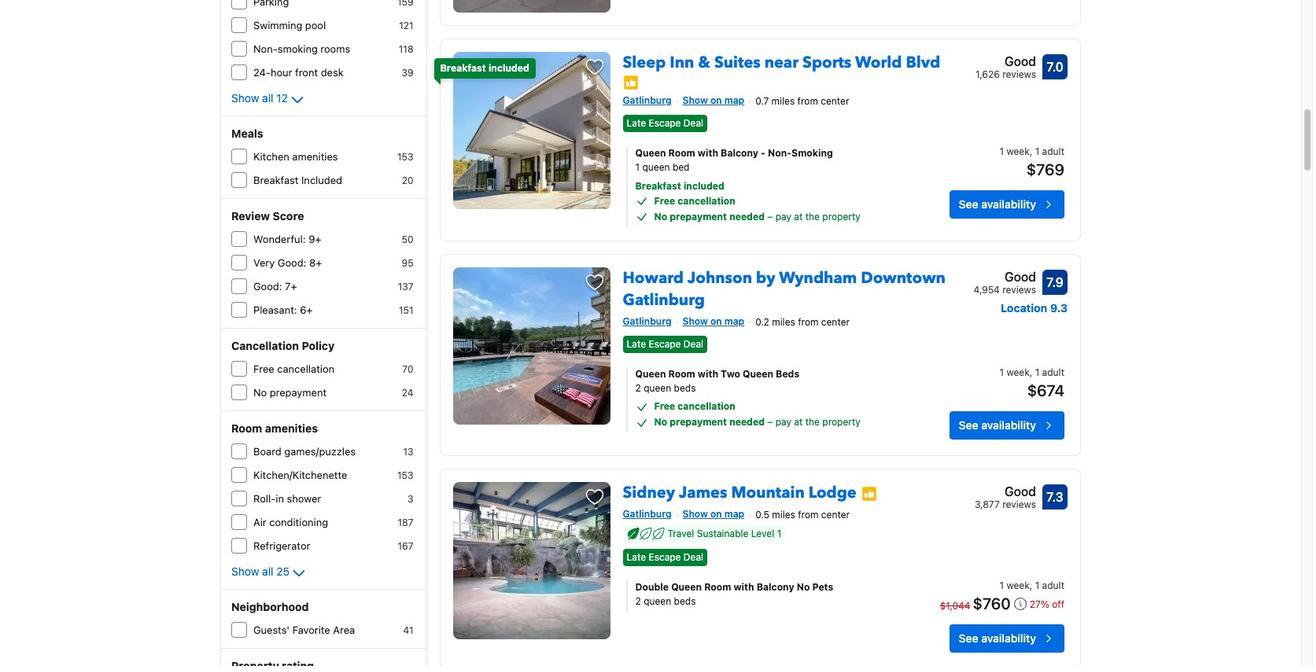 Task type: describe. For each thing, give the bounding box(es) containing it.
amenities for kitchen amenities
[[292, 150, 338, 163]]

breakfast included
[[253, 174, 342, 186]]

no inside double queen room with balcony no pets 2 queen beds
[[797, 582, 810, 594]]

room inside queen room with balcony - non-smoking link
[[668, 147, 695, 159]]

swimming pool
[[253, 19, 326, 31]]

24-
[[253, 66, 271, 79]]

all for 25
[[262, 565, 273, 578]]

scored 7.9 element
[[1042, 270, 1068, 295]]

, for $769
[[1030, 146, 1032, 157]]

1 the from the top
[[805, 211, 820, 223]]

adult for $674
[[1042, 367, 1064, 379]]

queen room with two queen beds link
[[635, 368, 901, 382]]

queen room with balcony - non-smoking
[[635, 147, 833, 159]]

7.9
[[1047, 275, 1064, 290]]

167
[[398, 541, 413, 552]]

1 vertical spatial free
[[253, 363, 274, 375]]

beds
[[776, 368, 800, 380]]

1 2 from the top
[[635, 383, 641, 394]]

double queen room with balcony no pets link
[[635, 581, 901, 595]]

show all 12
[[231, 91, 288, 105]]

week for $769
[[1007, 146, 1030, 157]]

2 escape from the top
[[649, 339, 681, 350]]

howard johnson by wyndham downtown gatlinburg link
[[623, 261, 946, 311]]

included inside 1 queen bed breakfast included
[[684, 180, 724, 192]]

gatlinburg for 0.5
[[623, 508, 672, 520]]

location 9.3
[[1001, 301, 1068, 315]]

41
[[403, 625, 413, 636]]

1 week , 1 adult
[[1000, 580, 1064, 592]]

travel
[[668, 528, 694, 540]]

favorite
[[292, 624, 330, 636]]

4,954
[[974, 284, 1000, 296]]

see for sleep inn & suites near sports world blvd
[[959, 198, 978, 211]]

2 inside double queen room with balcony no pets 2 queen beds
[[635, 596, 641, 608]]

see availability link for sidney james mountain lodge
[[949, 625, 1064, 653]]

from for suites
[[797, 95, 818, 107]]

0.5 miles from center
[[755, 509, 850, 521]]

map for &
[[724, 94, 744, 106]]

2 map from the top
[[724, 316, 744, 327]]

1 vertical spatial good element
[[974, 268, 1036, 287]]

1 vertical spatial from
[[798, 316, 819, 328]]

7.3
[[1047, 490, 1064, 505]]

0 vertical spatial free
[[654, 195, 675, 207]]

0.2
[[755, 316, 769, 328]]

breakfast for breakfast included
[[440, 62, 486, 74]]

gatlinburg for 0.7
[[623, 94, 672, 106]]

, for $674
[[1030, 367, 1032, 379]]

2 at from the top
[[794, 416, 803, 428]]

bed
[[673, 161, 690, 173]]

room inside double queen room with balcony no pets 2 queen beds
[[704, 582, 731, 594]]

scored 7.3 element
[[1042, 485, 1068, 510]]

1 at from the top
[[794, 211, 803, 223]]

location
[[1001, 301, 1047, 315]]

0 vertical spatial cancellation
[[678, 195, 735, 207]]

world
[[855, 52, 902, 73]]

good for sidney james mountain lodge
[[1005, 485, 1036, 499]]

2 vertical spatial free cancellation
[[654, 401, 735, 413]]

board
[[253, 445, 281, 458]]

good element for sidney james mountain lodge
[[975, 483, 1036, 501]]

show inside dropdown button
[[231, 565, 259, 578]]

sleep inn & suites near sports world blvd
[[623, 52, 940, 73]]

1 property from the top
[[822, 211, 861, 223]]

deal for inn
[[684, 117, 703, 129]]

this property is part of our preferred partner program. it's committed to providing excellent service and good value. it'll pay us a higher commission if you make a booking. image for sleep inn & suites near sports world blvd
[[623, 75, 638, 90]]

room amenities
[[231, 422, 318, 435]]

neighborhood
[[231, 600, 309, 614]]

wonderful: 9+
[[253, 233, 321, 245]]

non- inside queen room with balcony - non-smoking link
[[768, 147, 792, 159]]

front
[[295, 66, 318, 79]]

sleep inn & suites near sports world blvd link
[[623, 45, 940, 73]]

balcony inside double queen room with balcony no pets 2 queen beds
[[757, 582, 794, 594]]

1 inside 1 queen bed breakfast included
[[635, 161, 640, 173]]

2 queen beds
[[635, 383, 696, 394]]

center for suites
[[821, 95, 849, 107]]

1 vertical spatial good:
[[253, 280, 282, 293]]

roll-
[[253, 493, 276, 505]]

1 vertical spatial cancellation
[[277, 363, 334, 375]]

in
[[276, 493, 284, 505]]

late escape deal for sleep
[[627, 117, 703, 129]]

3 week from the top
[[1007, 580, 1030, 592]]

smoking
[[791, 147, 833, 159]]

151
[[399, 304, 413, 316]]

included
[[301, 174, 342, 186]]

sidney james mountain lodge image
[[453, 483, 610, 640]]

howard
[[623, 268, 684, 289]]

conditioning
[[269, 516, 328, 529]]

153 for kitchen/kitchenette
[[397, 470, 413, 481]]

air conditioning
[[253, 516, 328, 529]]

queen room with two queen beds
[[635, 368, 800, 380]]

cancellation policy
[[231, 339, 335, 352]]

$1,044
[[940, 601, 971, 612]]

2 vertical spatial free
[[654, 401, 675, 413]]

queen right the two
[[743, 368, 773, 380]]

see availability link for sleep inn & suites near sports world blvd
[[949, 191, 1064, 219]]

queen up 1 queen bed breakfast included
[[635, 147, 666, 159]]

good 1,626 reviews
[[975, 54, 1036, 80]]

on for &
[[710, 94, 722, 106]]

sidney james mountain lodge link
[[623, 476, 857, 504]]

187
[[398, 517, 413, 529]]

beds inside double queen room with balcony no pets 2 queen beds
[[674, 596, 696, 608]]

air
[[253, 516, 266, 529]]

miles for suites
[[772, 95, 795, 107]]

meals
[[231, 127, 263, 140]]

with inside double queen room with balcony no pets 2 queen beds
[[734, 582, 754, 594]]

map for mountain
[[724, 508, 744, 520]]

sidney
[[623, 483, 675, 504]]

two
[[721, 368, 740, 380]]

137
[[398, 281, 413, 293]]

1 vertical spatial prepayment
[[270, 386, 327, 399]]

gatlinburg for 0.2
[[623, 316, 672, 327]]

2 late escape deal from the top
[[627, 339, 703, 350]]

1 week , 1 adult $674
[[1000, 367, 1064, 400]]

1 no prepayment needed – pay at the property from the top
[[654, 211, 861, 223]]

no down '2 queen beds'
[[654, 416, 667, 428]]

0 vertical spatial balcony
[[721, 147, 758, 159]]

9+
[[309, 233, 321, 245]]

0.2 miles from center
[[755, 316, 850, 328]]

queen up '2 queen beds'
[[635, 368, 666, 380]]

2 vertical spatial prepayment
[[670, 416, 727, 428]]

2 vertical spatial cancellation
[[678, 401, 735, 413]]

2 on from the top
[[710, 316, 722, 327]]

double
[[635, 582, 669, 594]]

1 vertical spatial miles
[[772, 316, 795, 328]]

scored 7.0 element
[[1042, 54, 1068, 79]]

2 center from the top
[[821, 316, 850, 328]]

show all 25 button
[[231, 564, 309, 583]]

good inside good 4,954 reviews
[[1005, 270, 1036, 284]]

with for $674
[[698, 368, 718, 380]]

reviews inside good 4,954 reviews
[[1002, 284, 1036, 296]]

3 adult from the top
[[1042, 580, 1064, 592]]

with for $769
[[698, 147, 718, 159]]

pets
[[812, 582, 833, 594]]

-
[[761, 147, 765, 159]]

mountain
[[731, 483, 805, 504]]

$674
[[1027, 382, 1064, 400]]

1 needed from the top
[[729, 211, 765, 223]]

review
[[231, 209, 270, 223]]

kitchen/kitchenette
[[253, 469, 347, 481]]

0 vertical spatial non-
[[253, 42, 278, 55]]

2 pay from the top
[[776, 416, 791, 428]]

inn
[[670, 52, 694, 73]]

7.0
[[1047, 60, 1063, 74]]

queen inside double queen room with balcony no pets 2 queen beds
[[671, 582, 702, 594]]

pleasant: 6+
[[253, 304, 313, 316]]

queen inside double queen room with balcony no pets 2 queen beds
[[644, 596, 671, 608]]

james
[[679, 483, 727, 504]]

70
[[402, 363, 413, 375]]

0.5
[[755, 509, 769, 521]]

score
[[273, 209, 304, 223]]

availability for sleep inn & suites near sports world blvd
[[981, 198, 1036, 211]]

downtown
[[861, 268, 946, 289]]

20
[[402, 175, 413, 186]]

153 for kitchen amenities
[[397, 151, 413, 163]]

24-hour front desk
[[253, 66, 344, 79]]



Task type: vqa. For each thing, say whether or not it's contained in the screenshot.
Favorite
yes



Task type: locate. For each thing, give the bounding box(es) containing it.
blvd
[[906, 52, 940, 73]]

no up room amenities
[[253, 386, 267, 399]]

balcony
[[721, 147, 758, 159], [757, 582, 794, 594]]

room up board
[[231, 422, 262, 435]]

show down the 24-
[[231, 91, 259, 105]]

0 vertical spatial late escape deal
[[627, 117, 703, 129]]

1 vertical spatial non-
[[768, 147, 792, 159]]

0 vertical spatial good element
[[975, 52, 1036, 71]]

–
[[767, 211, 773, 223], [767, 416, 773, 428]]

1 vertical spatial adult
[[1042, 367, 1064, 379]]

0 vertical spatial ,
[[1030, 146, 1032, 157]]

0 vertical spatial this property is part of our preferred partner program. it's committed to providing excellent service and good value. it'll pay us a higher commission if you make a booking. image
[[623, 75, 638, 90]]

hour
[[271, 66, 292, 79]]

queen for 2
[[644, 383, 671, 394]]

queen right double
[[671, 582, 702, 594]]

show for queen room with two queen beds
[[683, 316, 708, 327]]

2 no prepayment needed – pay at the property from the top
[[654, 416, 861, 428]]

1 vertical spatial the
[[805, 416, 820, 428]]

0 horizontal spatial this property is part of our preferred partner program. it's committed to providing excellent service and good value. it'll pay us a higher commission if you make a booking. image
[[623, 75, 638, 90]]

0 vertical spatial beds
[[674, 383, 696, 394]]

deal for james
[[684, 552, 703, 564]]

2 late from the top
[[627, 339, 646, 350]]

3 see from the top
[[959, 632, 978, 646]]

level
[[751, 528, 774, 540]]

1 vertical spatial see availability link
[[949, 412, 1064, 440]]

breakfast for breakfast included
[[253, 174, 299, 186]]

0 vertical spatial no prepayment needed – pay at the property
[[654, 211, 861, 223]]

the down queen room with two queen beds link
[[805, 416, 820, 428]]

2 vertical spatial good element
[[975, 483, 1036, 501]]

, inside 1 week , 1 adult $769
[[1030, 146, 1032, 157]]

balcony left - at top right
[[721, 147, 758, 159]]

johnson
[[687, 268, 752, 289]]

good left 7.3
[[1005, 485, 1036, 499]]

board games/puzzles
[[253, 445, 356, 458]]

show on map down johnson
[[683, 316, 744, 327]]

queen room with balcony - non-smoking link
[[635, 146, 901, 161]]

3 deal from the top
[[684, 552, 703, 564]]

reviews up location
[[1002, 284, 1036, 296]]

1 vertical spatial ,
[[1030, 367, 1032, 379]]

3 availability from the top
[[981, 632, 1036, 646]]

howard johnson by wyndham downtown gatlinburg image
[[453, 268, 610, 425]]

map left 0.7
[[724, 94, 744, 106]]

1 vertical spatial included
[[684, 180, 724, 192]]

kitchen amenities
[[253, 150, 338, 163]]

2 vertical spatial see availability
[[959, 632, 1036, 646]]

escape for sidney
[[649, 552, 681, 564]]

guests'
[[253, 624, 290, 636]]

see availability link down the 1 week , 1 adult $674
[[949, 412, 1064, 440]]

late for sidney
[[627, 552, 646, 564]]

0 vertical spatial center
[[821, 95, 849, 107]]

1 late from the top
[[627, 117, 646, 129]]

miles for lodge
[[772, 509, 795, 521]]

1 reviews from the top
[[1002, 68, 1036, 80]]

0 vertical spatial from
[[797, 95, 818, 107]]

4 gatlinburg from the top
[[623, 508, 672, 520]]

escape up '2 queen beds'
[[649, 339, 681, 350]]

good element
[[975, 52, 1036, 71], [974, 268, 1036, 287], [975, 483, 1036, 501]]

double queen room with balcony no pets 2 queen beds
[[635, 582, 833, 608]]

no down 1 queen bed breakfast included
[[654, 211, 667, 223]]

queen down queen room with two queen beds
[[644, 383, 671, 394]]

1 beds from the top
[[674, 383, 696, 394]]

needed up by
[[729, 211, 765, 223]]

non- up the 24-
[[253, 42, 278, 55]]

1 vertical spatial good
[[1005, 270, 1036, 284]]

1 adult from the top
[[1042, 146, 1064, 157]]

all inside dropdown button
[[262, 91, 273, 105]]

0 vertical spatial this property is part of our preferred partner program. it's committed to providing excellent service and good value. it'll pay us a higher commission if you make a booking. image
[[623, 75, 638, 90]]

show for queen room with balcony - non-smoking
[[683, 94, 708, 106]]

2 horizontal spatial breakfast
[[635, 180, 681, 192]]

see availability link down 1 week , 1 adult $769
[[949, 191, 1064, 219]]

see availability down $760 at the right bottom
[[959, 632, 1036, 646]]

all left 25
[[262, 565, 273, 578]]

1 vertical spatial 2
[[635, 596, 641, 608]]

sidney james mountain lodge
[[623, 483, 857, 504]]

0 vertical spatial –
[[767, 211, 773, 223]]

from down sports
[[797, 95, 818, 107]]

adult inside the 1 week , 1 adult $674
[[1042, 367, 1064, 379]]

property up wyndham on the right
[[822, 211, 861, 223]]

2 vertical spatial week
[[1007, 580, 1030, 592]]

2 needed from the top
[[729, 416, 765, 428]]

good: left 8+
[[278, 256, 306, 269]]

1 see availability link from the top
[[949, 191, 1064, 219]]

no prepayment needed – pay at the property up by
[[654, 211, 861, 223]]

center down sports
[[821, 95, 849, 107]]

3 , from the top
[[1030, 580, 1032, 592]]

late up '2 queen beds'
[[627, 339, 646, 350]]

$760
[[973, 595, 1011, 613]]

kitchen
[[253, 150, 289, 163]]

balcony left pets
[[757, 582, 794, 594]]

see availability down the 1 week , 1 adult $674
[[959, 419, 1036, 432]]

at down beds
[[794, 416, 803, 428]]

week for $674
[[1007, 367, 1030, 379]]

reviews for sidney james mountain lodge
[[1002, 499, 1036, 511]]

queen left bed
[[642, 161, 670, 173]]

0 vertical spatial availability
[[981, 198, 1036, 211]]

3 escape from the top
[[649, 552, 681, 564]]

1 vertical spatial reviews
[[1002, 284, 1036, 296]]

map down sidney james mountain lodge
[[724, 508, 744, 520]]

wyndham
[[779, 268, 857, 289]]

3 gatlinburg from the top
[[623, 316, 672, 327]]

1 show on map from the top
[[683, 94, 744, 106]]

show for double queen room with balcony no pets
[[683, 508, 708, 520]]

153
[[397, 151, 413, 163], [397, 470, 413, 481]]

show on map down &
[[683, 94, 744, 106]]

late up double
[[627, 552, 646, 564]]

see availability for sleep inn & suites near sports world blvd
[[959, 198, 1036, 211]]

12
[[276, 91, 288, 105]]

0 vertical spatial see availability link
[[949, 191, 1064, 219]]

this property is part of our preferred partner program. it's committed to providing excellent service and good value. it'll pay us a higher commission if you make a booking. image
[[623, 75, 638, 90], [861, 486, 877, 502]]

show on map for &
[[683, 94, 744, 106]]

0.7
[[755, 95, 769, 107]]

1 center from the top
[[821, 95, 849, 107]]

0 vertical spatial included
[[489, 62, 529, 74]]

good up location
[[1005, 270, 1036, 284]]

0 vertical spatial week
[[1007, 146, 1030, 157]]

1 horizontal spatial breakfast
[[440, 62, 486, 74]]

cancellation down queen room with two queen beds
[[678, 401, 735, 413]]

1 vertical spatial late escape deal
[[627, 339, 703, 350]]

availability down 1 week , 1 adult $769
[[981, 198, 1036, 211]]

beds down travel
[[674, 596, 696, 608]]

2 153 from the top
[[397, 470, 413, 481]]

2 availability from the top
[[981, 419, 1036, 432]]

, up $674
[[1030, 367, 1032, 379]]

1 , from the top
[[1030, 146, 1032, 157]]

2 vertical spatial late
[[627, 552, 646, 564]]

50
[[402, 234, 413, 245]]

0 vertical spatial deal
[[684, 117, 703, 129]]

late for sleep
[[627, 117, 646, 129]]

, up 27% on the right bottom of page
[[1030, 580, 1032, 592]]

1 pay from the top
[[776, 211, 791, 223]]

2 vertical spatial reviews
[[1002, 499, 1036, 511]]

show inside dropdown button
[[231, 91, 259, 105]]

free down cancellation at the left
[[253, 363, 274, 375]]

queen inside 1 queen bed breakfast included
[[642, 161, 670, 173]]

1 vertical spatial amenities
[[265, 422, 318, 435]]

included
[[489, 62, 529, 74], [684, 180, 724, 192]]

week inside the 1 week , 1 adult $674
[[1007, 367, 1030, 379]]

good:
[[278, 256, 306, 269], [253, 280, 282, 293]]

1 vertical spatial deal
[[684, 339, 703, 350]]

howard johnson by wyndham downtown gatlinburg
[[623, 268, 946, 311]]

2 all from the top
[[262, 565, 273, 578]]

1 see availability from the top
[[959, 198, 1036, 211]]

deal up queen room with two queen beds
[[684, 339, 703, 350]]

amenities
[[292, 150, 338, 163], [265, 422, 318, 435]]

sleep
[[623, 52, 666, 73]]

1 153 from the top
[[397, 151, 413, 163]]

map left 0.2
[[724, 316, 744, 327]]

reviews for sleep inn & suites near sports world blvd
[[1002, 68, 1036, 80]]

1 availability from the top
[[981, 198, 1036, 211]]

0 vertical spatial the
[[805, 211, 820, 223]]

property up lodge in the bottom right of the page
[[822, 416, 861, 428]]

2 vertical spatial late escape deal
[[627, 552, 703, 564]]

2 the from the top
[[805, 416, 820, 428]]

show on map for mountain
[[683, 508, 744, 520]]

cancellation down policy
[[277, 363, 334, 375]]

2 vertical spatial availability
[[981, 632, 1036, 646]]

pay down queen room with balcony - non-smoking link
[[776, 211, 791, 223]]

availability for sidney james mountain lodge
[[981, 632, 1036, 646]]

95
[[402, 257, 413, 269]]

free down '2 queen beds'
[[654, 401, 675, 413]]

breakfast down bed
[[635, 180, 681, 192]]

free down 1 queen bed breakfast included
[[654, 195, 675, 207]]

good inside good 3,877 reviews
[[1005, 485, 1036, 499]]

1 horizontal spatial this property is part of our preferred partner program. it's committed to providing excellent service and good value. it'll pay us a higher commission if you make a booking. image
[[861, 486, 877, 502]]

late down sleep at top
[[627, 117, 646, 129]]

1 vertical spatial free cancellation
[[253, 363, 334, 375]]

0 vertical spatial 2
[[635, 383, 641, 394]]

3 see availability from the top
[[959, 632, 1036, 646]]

lodge
[[809, 483, 857, 504]]

0 vertical spatial reviews
[[1002, 68, 1036, 80]]

late escape deal for sidney
[[627, 552, 703, 564]]

late escape deal up '2 queen beds'
[[627, 339, 703, 350]]

the
[[805, 211, 820, 223], [805, 416, 820, 428]]

2 vertical spatial see
[[959, 632, 978, 646]]

show down the james
[[683, 508, 708, 520]]

see availability link down $760 at the right bottom
[[949, 625, 1064, 653]]

suites
[[714, 52, 761, 73]]

1 vertical spatial 153
[[397, 470, 413, 481]]

week
[[1007, 146, 1030, 157], [1007, 367, 1030, 379], [1007, 580, 1030, 592]]

0 vertical spatial miles
[[772, 95, 795, 107]]

sleep inn & suites near sports world blvd image
[[453, 52, 610, 209]]

breakfast down the kitchen
[[253, 174, 299, 186]]

no prepayment
[[253, 386, 327, 399]]

2 , from the top
[[1030, 367, 1032, 379]]

adult up "$769"
[[1042, 146, 1064, 157]]

see
[[959, 198, 978, 211], [959, 419, 978, 432], [959, 632, 978, 646]]

see for sidney james mountain lodge
[[959, 632, 978, 646]]

0 vertical spatial see
[[959, 198, 978, 211]]

this property is part of our preferred partner program. it's committed to providing excellent service and good value. it'll pay us a higher commission if you make a booking. image for sidney james mountain lodge
[[861, 486, 877, 502]]

from for lodge
[[798, 509, 819, 521]]

1 vertical spatial availability
[[981, 419, 1036, 432]]

27% off
[[1030, 599, 1064, 611]]

miles right 0.7
[[772, 95, 795, 107]]

0 vertical spatial with
[[698, 147, 718, 159]]

on down johnson
[[710, 316, 722, 327]]

on
[[710, 94, 722, 106], [710, 316, 722, 327], [710, 508, 722, 520]]

1 on from the top
[[710, 94, 722, 106]]

late escape deal down travel
[[627, 552, 703, 564]]

2 property from the top
[[822, 416, 861, 428]]

0 vertical spatial needed
[[729, 211, 765, 223]]

property
[[822, 211, 861, 223], [822, 416, 861, 428]]

2 vertical spatial ,
[[1030, 580, 1032, 592]]

from down lodge in the bottom right of the page
[[798, 509, 819, 521]]

room inside queen room with two queen beds link
[[668, 368, 695, 380]]

1 week , 1 adult $769
[[1000, 146, 1064, 179]]

2 reviews from the top
[[1002, 284, 1036, 296]]

shower
[[287, 493, 321, 505]]

wonderful:
[[253, 233, 306, 245]]

breakfast right 39
[[440, 62, 486, 74]]

center down wyndham on the right
[[821, 316, 850, 328]]

1 vertical spatial balcony
[[757, 582, 794, 594]]

pool
[[305, 19, 326, 31]]

2 2 from the top
[[635, 596, 641, 608]]

1 see from the top
[[959, 198, 978, 211]]

deal up bed
[[684, 117, 703, 129]]

queen down double
[[644, 596, 671, 608]]

1 all from the top
[[262, 91, 273, 105]]

1 vertical spatial this property is part of our preferred partner program. it's committed to providing excellent service and good value. it'll pay us a higher commission if you make a booking. image
[[861, 486, 877, 502]]

good
[[1005, 54, 1036, 68], [1005, 270, 1036, 284], [1005, 485, 1036, 499]]

0 vertical spatial prepayment
[[670, 211, 727, 223]]

1 queen bed breakfast included
[[635, 161, 724, 192]]

good left scored 7.0 element
[[1005, 54, 1036, 68]]

the up wyndham on the right
[[805, 211, 820, 223]]

show
[[231, 91, 259, 105], [683, 94, 708, 106], [683, 316, 708, 327], [683, 508, 708, 520], [231, 565, 259, 578]]

3 map from the top
[[724, 508, 744, 520]]

needed down the two
[[729, 416, 765, 428]]

rooms
[[320, 42, 350, 55]]

9.3
[[1050, 301, 1068, 315]]

free cancellation up the no prepayment
[[253, 363, 334, 375]]

amenities up board games/puzzles
[[265, 422, 318, 435]]

153 down 13
[[397, 470, 413, 481]]

118
[[399, 43, 413, 55]]

0 vertical spatial 153
[[397, 151, 413, 163]]

3 on from the top
[[710, 508, 722, 520]]

all left 12
[[262, 91, 273, 105]]

near
[[765, 52, 799, 73]]

1 gatlinburg from the top
[[623, 94, 672, 106]]

prepayment up room amenities
[[270, 386, 327, 399]]

2 vertical spatial with
[[734, 582, 754, 594]]

good inside "good 1,626 reviews"
[[1005, 54, 1036, 68]]

1 map from the top
[[724, 94, 744, 106]]

2 week from the top
[[1007, 367, 1030, 379]]

0 vertical spatial queen
[[642, 161, 670, 173]]

adult for $769
[[1042, 146, 1064, 157]]

2 vertical spatial see availability link
[[949, 625, 1064, 653]]

1 vertical spatial no prepayment needed – pay at the property
[[654, 416, 861, 428]]

good element left scored 7.3 element
[[975, 483, 1036, 501]]

2 beds from the top
[[674, 596, 696, 608]]

1 vertical spatial late
[[627, 339, 646, 350]]

pleasant:
[[253, 304, 297, 316]]

2 vertical spatial adult
[[1042, 580, 1064, 592]]

queen for 1
[[642, 161, 670, 173]]

prepayment down 1 queen bed breakfast included
[[670, 211, 727, 223]]

this property is part of our preferred partner program. it's committed to providing excellent service and good value. it'll pay us a higher commission if you make a booking. image
[[623, 75, 638, 90], [861, 486, 877, 502]]

availability down the 1 week , 1 adult $674
[[981, 419, 1036, 432]]

2 vertical spatial deal
[[684, 552, 703, 564]]

all for 12
[[262, 91, 273, 105]]

1 vertical spatial week
[[1007, 367, 1030, 379]]

good for sleep inn & suites near sports world blvd
[[1005, 54, 1036, 68]]

very
[[253, 256, 275, 269]]

2 see availability from the top
[[959, 419, 1036, 432]]

show on map
[[683, 94, 744, 106], [683, 316, 744, 327], [683, 508, 744, 520]]

show left 25
[[231, 565, 259, 578]]

adult inside 1 week , 1 adult $769
[[1042, 146, 1064, 157]]

from down howard johnson by wyndham downtown gatlinburg
[[798, 316, 819, 328]]

2 vertical spatial map
[[724, 508, 744, 520]]

policy
[[302, 339, 335, 352]]

show all 25
[[231, 565, 290, 578]]

no prepayment needed – pay at the property
[[654, 211, 861, 223], [654, 416, 861, 428]]

gatlinburg inside howard johnson by wyndham downtown gatlinburg
[[623, 290, 705, 311]]

2 vertical spatial escape
[[649, 552, 681, 564]]

0 horizontal spatial this property is part of our preferred partner program. it's committed to providing excellent service and good value. it'll pay us a higher commission if you make a booking. image
[[623, 75, 638, 90]]

show on map up sustainable on the right bottom of page
[[683, 508, 744, 520]]

2 vertical spatial miles
[[772, 509, 795, 521]]

0 vertical spatial free cancellation
[[654, 195, 735, 207]]

this property is part of our preferred partner program. it's committed to providing excellent service and good value. it'll pay us a higher commission if you make a booking. image down sleep at top
[[623, 75, 638, 90]]

– up by
[[767, 211, 773, 223]]

0 vertical spatial good
[[1005, 54, 1036, 68]]

1 vertical spatial property
[[822, 416, 861, 428]]

3 reviews from the top
[[1002, 499, 1036, 511]]

sustainable
[[697, 528, 749, 540]]

121
[[399, 20, 413, 31]]

2 gatlinburg from the top
[[623, 290, 705, 311]]

2 deal from the top
[[684, 339, 703, 350]]

2 vertical spatial center
[[821, 509, 850, 521]]

0 horizontal spatial non-
[[253, 42, 278, 55]]

1 escape from the top
[[649, 117, 681, 129]]

1 vertical spatial this property is part of our preferred partner program. it's committed to providing excellent service and good value. it'll pay us a higher commission if you make a booking. image
[[861, 486, 877, 502]]

, inside the 1 week , 1 adult $674
[[1030, 367, 1032, 379]]

0 vertical spatial late
[[627, 117, 646, 129]]

3 late from the top
[[627, 552, 646, 564]]

desk
[[321, 66, 344, 79]]

2 vertical spatial good
[[1005, 485, 1036, 499]]

1 vertical spatial –
[[767, 416, 773, 428]]

25
[[276, 565, 290, 578]]

reviews inside "good 1,626 reviews"
[[1002, 68, 1036, 80]]

late
[[627, 117, 646, 129], [627, 339, 646, 350], [627, 552, 646, 564]]

1 vertical spatial pay
[[776, 416, 791, 428]]

miles right 0.5
[[772, 509, 795, 521]]

good element left 7.0
[[975, 52, 1036, 71]]

0 vertical spatial pay
[[776, 211, 791, 223]]

from
[[797, 95, 818, 107], [798, 316, 819, 328], [798, 509, 819, 521]]

prepayment
[[670, 211, 727, 223], [270, 386, 327, 399], [670, 416, 727, 428]]

1 vertical spatial center
[[821, 316, 850, 328]]

1 vertical spatial show on map
[[683, 316, 744, 327]]

at up wyndham on the right
[[794, 211, 803, 223]]

show down johnson
[[683, 316, 708, 327]]

late escape deal
[[627, 117, 703, 129], [627, 339, 703, 350], [627, 552, 703, 564]]

amenities for room amenities
[[265, 422, 318, 435]]

smoking
[[278, 42, 318, 55]]

this property is part of our preferred partner program. it's committed to providing excellent service and good value. it'll pay us a higher commission if you make a booking. image right lodge in the bottom right of the page
[[861, 486, 877, 502]]

good 4,954 reviews
[[974, 270, 1036, 296]]

3 good from the top
[[1005, 485, 1036, 499]]

this property is part of our preferred partner program. it's committed to providing excellent service and good value. it'll pay us a higher commission if you make a booking. image for sidney james mountain lodge
[[861, 486, 877, 502]]

0 horizontal spatial included
[[489, 62, 529, 74]]

room down sustainable on the right bottom of page
[[704, 582, 731, 594]]

2 show on map from the top
[[683, 316, 744, 327]]

0 vertical spatial adult
[[1042, 146, 1064, 157]]

escape for sleep
[[649, 117, 681, 129]]

2
[[635, 383, 641, 394], [635, 596, 641, 608]]

non-smoking rooms
[[253, 42, 350, 55]]

off
[[1052, 599, 1064, 611]]

non-
[[253, 42, 278, 55], [768, 147, 792, 159]]

1 – from the top
[[767, 211, 773, 223]]

availability down $760 at the right bottom
[[981, 632, 1036, 646]]

no prepayment needed – pay at the property down queen room with two queen beds link
[[654, 416, 861, 428]]

on down suites at the right top of the page
[[710, 94, 722, 106]]

1 vertical spatial with
[[698, 368, 718, 380]]

3 late escape deal from the top
[[627, 552, 703, 564]]

week inside 1 week , 1 adult $769
[[1007, 146, 1030, 157]]

0 vertical spatial show on map
[[683, 94, 744, 106]]

0 vertical spatial all
[[262, 91, 273, 105]]

this property is part of our preferred partner program. it's committed to providing excellent service and good value. it'll pay us a higher commission if you make a booking. image for sleep inn & suites near sports world blvd
[[623, 75, 638, 90]]

escape up bed
[[649, 117, 681, 129]]

see availability for sidney james mountain lodge
[[959, 632, 1036, 646]]

1 vertical spatial on
[[710, 316, 722, 327]]

1 vertical spatial needed
[[729, 416, 765, 428]]

center down lodge in the bottom right of the page
[[821, 509, 850, 521]]

2 vertical spatial queen
[[644, 596, 671, 608]]

free cancellation down 1 queen bed breakfast included
[[654, 195, 735, 207]]

breakfast inside 1 queen bed breakfast included
[[635, 180, 681, 192]]

all inside dropdown button
[[262, 565, 273, 578]]

cancellation
[[231, 339, 299, 352]]

week up 27% on the right bottom of page
[[1007, 580, 1030, 592]]

on for mountain
[[710, 508, 722, 520]]

amenities up included
[[292, 150, 338, 163]]

1 late escape deal from the top
[[627, 117, 703, 129]]

3 show on map from the top
[[683, 508, 744, 520]]

2 see availability link from the top
[[949, 412, 1064, 440]]

1 vertical spatial see
[[959, 419, 978, 432]]

see availability link
[[949, 191, 1064, 219], [949, 412, 1064, 440], [949, 625, 1064, 653]]

center for lodge
[[821, 509, 850, 521]]

week up $674
[[1007, 367, 1030, 379]]

1 deal from the top
[[684, 117, 703, 129]]

3 see availability link from the top
[[949, 625, 1064, 653]]

2 – from the top
[[767, 416, 773, 428]]

room
[[668, 147, 695, 159], [668, 368, 695, 380], [231, 422, 262, 435], [704, 582, 731, 594]]

, up "$769"
[[1030, 146, 1032, 157]]

1 good from the top
[[1005, 54, 1036, 68]]

very good: 8+
[[253, 256, 322, 269]]

1,626
[[975, 68, 1000, 80]]

with up 1 queen bed breakfast included
[[698, 147, 718, 159]]

swimming
[[253, 19, 302, 31]]

2 good from the top
[[1005, 270, 1036, 284]]

2 adult from the top
[[1042, 367, 1064, 379]]

2 see from the top
[[959, 419, 978, 432]]

room up '2 queen beds'
[[668, 368, 695, 380]]

3 center from the top
[[821, 509, 850, 521]]

good element for sleep inn & suites near sports world blvd
[[975, 52, 1036, 71]]

no left pets
[[797, 582, 810, 594]]

1 horizontal spatial included
[[684, 180, 724, 192]]

0 vertical spatial good:
[[278, 256, 306, 269]]

roll-in shower
[[253, 493, 321, 505]]

reviews inside good 3,877 reviews
[[1002, 499, 1036, 511]]

1 week from the top
[[1007, 146, 1030, 157]]

– down queen room with two queen beds link
[[767, 416, 773, 428]]

1 vertical spatial map
[[724, 316, 744, 327]]



